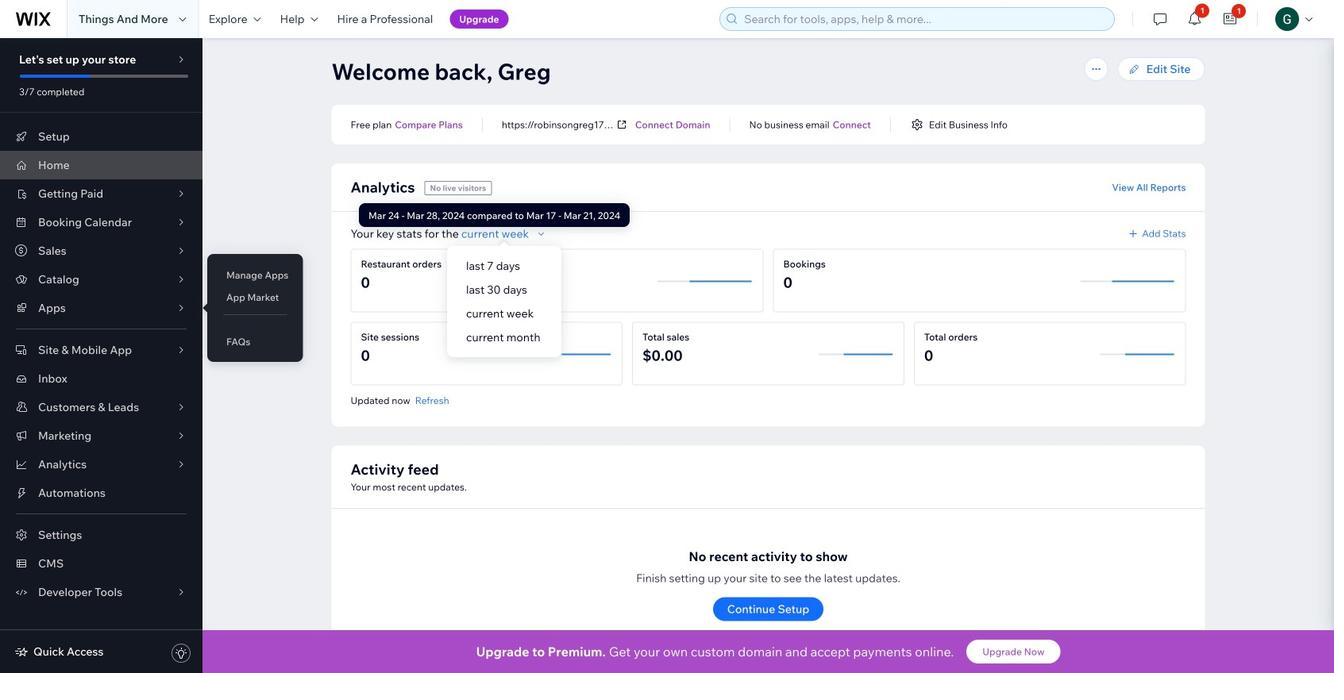 Task type: describe. For each thing, give the bounding box(es) containing it.
sidebar element
[[0, 38, 203, 674]]

Search for tools, apps, help & more... field
[[740, 8, 1110, 30]]



Task type: vqa. For each thing, say whether or not it's contained in the screenshot.
FREE TO INSTALL
no



Task type: locate. For each thing, give the bounding box(es) containing it.
menu
[[447, 254, 562, 350]]



